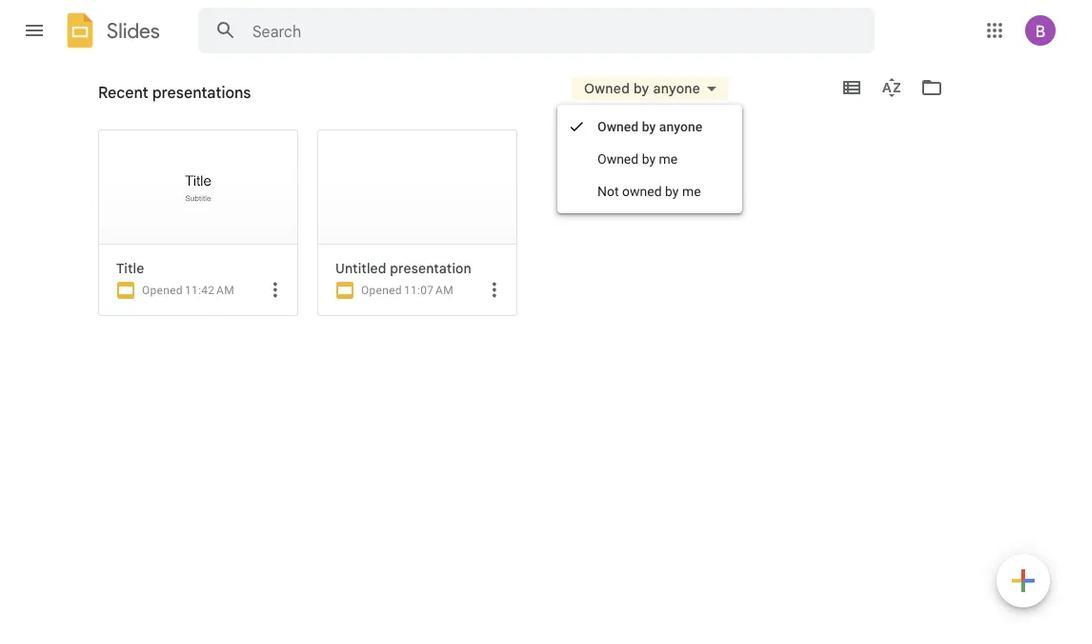 Task type: describe. For each thing, give the bounding box(es) containing it.
title google slides element
[[116, 260, 290, 277]]

owned by anyone inside 'popup button'
[[584, 80, 701, 97]]

title option
[[98, 130, 298, 635]]

untitled presentation option
[[317, 130, 518, 635]]

main menu image
[[23, 19, 46, 42]]

1 vertical spatial anyone
[[659, 119, 703, 134]]

untitled presentation
[[336, 260, 472, 277]]

title
[[116, 260, 144, 277]]

create new presentation image
[[997, 555, 1050, 612]]

2 vertical spatial owned
[[598, 151, 639, 167]]

owned
[[622, 183, 662, 199]]

presentations inside heading
[[152, 83, 251, 102]]

opened for title
[[142, 284, 183, 297]]

anyone inside owned by anyone 'popup button'
[[653, 80, 701, 97]]

11:07 am
[[404, 284, 454, 297]]

not owned by me
[[598, 183, 701, 199]]

menu containing owned by anyone
[[558, 105, 743, 214]]

1 horizontal spatial me
[[682, 183, 701, 199]]

recent presentations for the untitled presentation option
[[98, 91, 232, 107]]

11:42 am
[[185, 284, 234, 297]]



Task type: vqa. For each thing, say whether or not it's contained in the screenshot.
the Owned in the Owned by anyone popup button
yes



Task type: locate. For each thing, give the bounding box(es) containing it.
last opened by me 11:42 am element
[[185, 284, 234, 297]]

1 vertical spatial owned by anyone
[[598, 119, 703, 134]]

2 recent from the top
[[98, 91, 142, 107]]

1 recent from the top
[[98, 83, 148, 102]]

by
[[634, 80, 650, 97], [642, 119, 656, 134], [642, 151, 656, 167], [665, 183, 679, 199]]

anyone down owned by anyone 'popup button'
[[659, 119, 703, 134]]

0 vertical spatial owned by anyone
[[584, 80, 701, 97]]

me right owned
[[682, 183, 701, 199]]

slides
[[107, 18, 160, 43]]

1 opened from the left
[[142, 284, 183, 297]]

recent inside heading
[[98, 83, 148, 102]]

search image
[[207, 11, 245, 50]]

menu
[[558, 105, 743, 214]]

0 vertical spatial owned
[[584, 80, 630, 97]]

Search bar text field
[[253, 22, 827, 41]]

owned by anyone button
[[572, 77, 729, 100]]

recent presentations list box
[[98, 130, 975, 635]]

None search field
[[198, 8, 875, 53]]

1 vertical spatial owned
[[598, 119, 639, 134]]

presentations
[[152, 83, 251, 102], [145, 91, 232, 107]]

by inside 'popup button'
[[634, 80, 650, 97]]

1 horizontal spatial opened
[[361, 284, 402, 297]]

opened 11:42 am
[[142, 284, 234, 297]]

anyone
[[653, 80, 701, 97], [659, 119, 703, 134]]

anyone up the owned by me
[[653, 80, 701, 97]]

2 recent presentations from the top
[[98, 91, 232, 107]]

untitled
[[336, 260, 387, 277]]

opened down "title"
[[142, 284, 183, 297]]

recent presentations
[[98, 83, 251, 102], [98, 91, 232, 107]]

0 horizontal spatial opened
[[142, 284, 183, 297]]

opened down untitled
[[361, 284, 402, 297]]

opened for untitled presentation
[[361, 284, 402, 297]]

recent presentations heading
[[98, 61, 251, 122]]

1 vertical spatial me
[[682, 183, 701, 199]]

not
[[598, 183, 619, 199]]

opened
[[142, 284, 183, 297], [361, 284, 402, 297]]

recent
[[98, 83, 148, 102], [98, 91, 142, 107]]

opened inside the untitled presentation option
[[361, 284, 402, 297]]

last opened by me 11:07 am element
[[404, 284, 454, 297]]

owned by anyone
[[584, 80, 701, 97], [598, 119, 703, 134]]

1 recent presentations from the top
[[98, 83, 251, 102]]

slides link
[[61, 11, 160, 53]]

me
[[659, 151, 678, 167], [682, 183, 701, 199]]

owned inside 'popup button'
[[584, 80, 630, 97]]

untitled presentation google slides element
[[336, 260, 509, 277]]

opened 11:07 am
[[361, 284, 454, 297]]

presentation
[[390, 260, 472, 277]]

me up not owned by me
[[659, 151, 678, 167]]

owned
[[584, 80, 630, 97], [598, 119, 639, 134], [598, 151, 639, 167]]

recent presentations for menu containing owned by anyone
[[98, 83, 251, 102]]

0 vertical spatial me
[[659, 151, 678, 167]]

0 vertical spatial anyone
[[653, 80, 701, 97]]

owned by me
[[598, 151, 678, 167]]

0 horizontal spatial me
[[659, 151, 678, 167]]

opened inside title option
[[142, 284, 183, 297]]

2 opened from the left
[[361, 284, 402, 297]]



